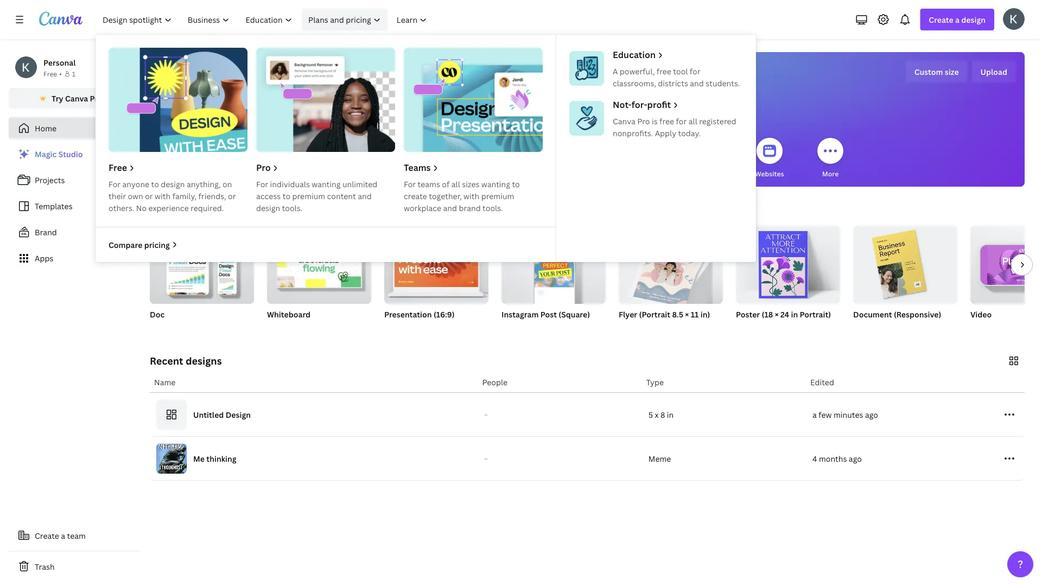Task type: locate. For each thing, give the bounding box(es) containing it.
and
[[330, 14, 344, 25], [690, 78, 704, 88], [358, 191, 372, 201], [443, 203, 457, 213]]

free left •
[[43, 69, 57, 78]]

0 vertical spatial free
[[43, 69, 57, 78]]

not-for-profit
[[613, 99, 671, 110]]

0 vertical spatial canva
[[65, 93, 88, 103]]

× right 1920
[[402, 323, 405, 332]]

2 horizontal spatial for
[[404, 179, 416, 189]]

pro
[[90, 93, 103, 103], [638, 116, 650, 126], [256, 162, 271, 173]]

free up districts
[[657, 66, 672, 76]]

to inside for individuals wanting unlimited access to premium content and design tools.
[[283, 191, 291, 201]]

2 horizontal spatial pro
[[638, 116, 650, 126]]

with
[[155, 191, 171, 201], [464, 191, 480, 201]]

required.
[[191, 203, 224, 213]]

2 wanting from the left
[[482, 179, 510, 189]]

kendall parks image
[[1003, 8, 1025, 30]]

× for (16:9)
[[402, 323, 405, 332]]

for for pro
[[256, 179, 268, 189]]

0 horizontal spatial pro
[[90, 93, 103, 103]]

anyone
[[122, 179, 149, 189]]

to right sizes
[[512, 179, 520, 189]]

1 or from the left
[[145, 191, 153, 201]]

for inside for anyone to design anything, on their own or with family, friends, or others. no experience required.
[[109, 179, 121, 189]]

1 horizontal spatial or
[[228, 191, 236, 201]]

for inside "for teams of all sizes wanting to create together, with premium workplace and brand tools."
[[404, 179, 416, 189]]

plans and pricing button
[[302, 9, 388, 30]]

-- for meme
[[485, 456, 488, 462]]

for right the tool
[[690, 66, 701, 76]]

create left team
[[35, 531, 59, 541]]

wanting inside for individuals wanting unlimited access to premium content and design tools.
[[312, 179, 341, 189]]

plans and pricing menu
[[96, 35, 756, 262]]

0 horizontal spatial ago
[[849, 454, 862, 464]]

a inside dropdown button
[[956, 14, 960, 25]]

(responsive)
[[894, 309, 942, 320]]

flyer (portrait 8.5 × 11 in) group
[[619, 226, 723, 333]]

2 horizontal spatial a
[[956, 14, 960, 25]]

magic
[[35, 149, 57, 159]]

with for teams
[[464, 191, 480, 201]]

all up the "today."
[[689, 116, 698, 126]]

poster (18 × 24 in portrait) group
[[736, 222, 841, 333]]

px
[[424, 323, 432, 332]]

design up family,
[[161, 179, 185, 189]]

compare
[[109, 240, 142, 250]]

0 vertical spatial pro
[[90, 93, 103, 103]]

what
[[469, 65, 515, 88]]

tool
[[673, 66, 688, 76]]

create
[[929, 14, 954, 25], [35, 531, 59, 541]]

and inside 'a powerful, free tool for classrooms, districts and students.'
[[690, 78, 704, 88]]

apps link
[[9, 248, 141, 269]]

a up size
[[956, 14, 960, 25]]

1 vertical spatial canva
[[613, 116, 636, 126]]

doc group
[[150, 226, 254, 333]]

for up access
[[256, 179, 268, 189]]

premium right the together,
[[481, 191, 514, 201]]

2 -- from the top
[[485, 456, 488, 462]]

and down the together,
[[443, 203, 457, 213]]

1 horizontal spatial for
[[256, 179, 268, 189]]

1 horizontal spatial pro
[[256, 162, 271, 173]]

1 for from the left
[[109, 179, 121, 189]]

create a team
[[35, 531, 86, 541]]

2 premium from the left
[[481, 191, 514, 201]]

0 vertical spatial a
[[956, 14, 960, 25]]

flyer (portrait 8.5 × 11 in)
[[619, 309, 710, 320]]

for anyone to design anything, on their own or with family, friends, or others. no experience required.
[[109, 179, 236, 213]]

free inside plans and pricing menu
[[109, 162, 127, 173]]

for up the "today."
[[676, 116, 687, 126]]

plans and pricing
[[308, 14, 371, 25]]

with for free
[[155, 191, 171, 201]]

1 vertical spatial for
[[676, 116, 687, 126]]

0 horizontal spatial pricing
[[144, 240, 170, 250]]

poster (18 × 24 in portrait)
[[736, 309, 831, 320]]

1 horizontal spatial all
[[689, 116, 698, 126]]

1 tools. from the left
[[282, 203, 303, 213]]

4
[[813, 454, 817, 464]]

for inside 'a powerful, free tool for classrooms, districts and students.'
[[690, 66, 701, 76]]

anything,
[[187, 179, 221, 189]]

canva up the nonprofits.
[[613, 116, 636, 126]]

free up apply
[[660, 116, 674, 126]]

with down sizes
[[464, 191, 480, 201]]

0 horizontal spatial a
[[61, 531, 65, 541]]

design
[[962, 14, 986, 25], [586, 65, 641, 88], [161, 179, 185, 189], [256, 203, 280, 213]]

with inside for anyone to design anything, on their own or with family, friends, or others. no experience required.
[[155, 191, 171, 201]]

design inside for individuals wanting unlimited access to premium content and design tools.
[[256, 203, 280, 213]]

0 horizontal spatial free
[[43, 69, 57, 78]]

0 vertical spatial in
[[791, 309, 798, 320]]

1 horizontal spatial tools.
[[483, 203, 503, 213]]

and down unlimited
[[358, 191, 372, 201]]

in right 8 in the bottom of the page
[[667, 410, 674, 420]]

document
[[854, 309, 892, 320]]

wanting
[[312, 179, 341, 189], [482, 179, 510, 189]]

24
[[781, 309, 790, 320]]

free inside 'a powerful, free tool for classrooms, districts and students.'
[[657, 66, 672, 76]]

in right 24
[[791, 309, 798, 320]]

1 horizontal spatial free
[[109, 162, 127, 173]]

design down access
[[256, 203, 280, 213]]

free for free •
[[43, 69, 57, 78]]

1 horizontal spatial ×
[[685, 309, 689, 320]]

me
[[193, 454, 205, 464]]

0 horizontal spatial create
[[35, 531, 59, 541]]

1 horizontal spatial premium
[[481, 191, 514, 201]]

document (responsive)
[[854, 309, 942, 320]]

1 horizontal spatial for
[[690, 66, 701, 76]]

0 vertical spatial free
[[657, 66, 672, 76]]

for up the their
[[109, 179, 121, 189]]

instagram post (square)
[[502, 309, 590, 320]]

premium inside for individuals wanting unlimited access to premium content and design tools.
[[292, 191, 325, 201]]

1 with from the left
[[155, 191, 171, 201]]

for down the docs
[[404, 179, 416, 189]]

to inside for anyone to design anything, on their own or with family, friends, or others. no experience required.
[[151, 179, 159, 189]]

canva right try
[[65, 93, 88, 103]]

compare pricing
[[109, 240, 170, 250]]

pricing inside popup button
[[346, 14, 371, 25]]

custom size
[[915, 67, 959, 77]]

to inside "for teams of all sizes wanting to create together, with premium workplace and brand tools."
[[512, 179, 520, 189]]

to right anyone
[[151, 179, 159, 189]]

3 for from the left
[[404, 179, 416, 189]]

pricing right plans
[[346, 14, 371, 25]]

1 horizontal spatial with
[[464, 191, 480, 201]]

0 vertical spatial create
[[929, 14, 954, 25]]

1 wanting from the left
[[312, 179, 341, 189]]

1 horizontal spatial ago
[[865, 410, 878, 420]]

with up experience
[[155, 191, 171, 201]]

1 vertical spatial pro
[[638, 116, 650, 126]]

designs
[[186, 354, 222, 368]]

create inside button
[[35, 531, 59, 541]]

to down individuals
[[283, 191, 291, 201]]

free
[[657, 66, 672, 76], [660, 116, 674, 126]]

websites
[[756, 169, 784, 178]]

group
[[736, 222, 841, 304], [854, 222, 958, 304], [150, 226, 254, 304], [267, 226, 371, 304], [384, 226, 489, 304], [502, 226, 606, 304], [619, 226, 723, 308], [971, 226, 1042, 304]]

0 vertical spatial ago
[[865, 410, 878, 420]]

1 horizontal spatial canva
[[613, 116, 636, 126]]

2 for from the left
[[256, 179, 268, 189]]

canva inside button
[[65, 93, 88, 103]]

1 horizontal spatial create
[[929, 14, 954, 25]]

premium inside "for teams of all sizes wanting to create together, with premium workplace and brand tools."
[[481, 191, 514, 201]]

1 vertical spatial free
[[109, 162, 127, 173]]

0 horizontal spatial all
[[452, 179, 460, 189]]

a powerful, free tool for classrooms, districts and students.
[[613, 66, 740, 88]]

presentation
[[384, 309, 432, 320]]

design left kendall parks icon
[[962, 14, 986, 25]]

for for education
[[690, 66, 701, 76]]

1 horizontal spatial pricing
[[346, 14, 371, 25]]

None search field
[[425, 101, 750, 123]]

recent designs
[[150, 354, 222, 368]]

× inside presentation (16:9) 1920 × 1080 px
[[402, 323, 405, 332]]

wanting right sizes
[[482, 179, 510, 189]]

and right districts
[[690, 78, 704, 88]]

tools. down individuals
[[282, 203, 303, 213]]

list
[[9, 143, 141, 269]]

0 horizontal spatial tools.
[[282, 203, 303, 213]]

ago right months
[[849, 454, 862, 464]]

4 months ago
[[813, 454, 862, 464]]

1 vertical spatial ago
[[849, 454, 862, 464]]

free down the new
[[109, 162, 127, 173]]

2 vertical spatial a
[[61, 531, 65, 541]]

0 horizontal spatial ×
[[402, 323, 405, 332]]

apps
[[35, 253, 53, 264]]

try
[[52, 93, 63, 103]]

premium down individuals
[[292, 191, 325, 201]]

or down on
[[228, 191, 236, 201]]

2 with from the left
[[464, 191, 480, 201]]

pro up access
[[256, 162, 271, 173]]

1920
[[384, 323, 400, 332]]

education
[[613, 49, 656, 61]]

-- for 5 x 8 in
[[485, 412, 488, 418]]

for inside for individuals wanting unlimited access to premium content and design tools.
[[256, 179, 268, 189]]

all right of
[[452, 179, 460, 189]]

× left 24
[[775, 309, 779, 320]]

content
[[327, 191, 356, 201]]

design inside create a design dropdown button
[[962, 14, 986, 25]]

0 horizontal spatial or
[[145, 191, 153, 201]]

× left 11
[[685, 309, 689, 320]]

1 horizontal spatial in
[[791, 309, 798, 320]]

or right own
[[145, 191, 153, 201]]

for
[[109, 179, 121, 189], [256, 179, 268, 189], [404, 179, 416, 189]]

a left team
[[61, 531, 65, 541]]

canva inside canva pro is free for all registered nonprofits. apply today.
[[613, 116, 636, 126]]

custom size button
[[906, 61, 968, 83]]

2 or from the left
[[228, 191, 236, 201]]

list containing magic studio
[[9, 143, 141, 269]]

group for flyer (portrait 8.5 × 11 in)
[[619, 226, 723, 308]]

to left "try..."
[[226, 204, 236, 217]]

-
[[485, 412, 486, 418], [486, 412, 488, 418], [485, 456, 486, 462], [486, 456, 488, 462]]

1 vertical spatial free
[[660, 116, 674, 126]]

tools.
[[282, 203, 303, 213], [483, 203, 503, 213]]

a
[[956, 14, 960, 25], [813, 410, 817, 420], [61, 531, 65, 541]]

1 -- from the top
[[485, 412, 488, 418]]

all inside canva pro is free for all registered nonprofits. apply today.
[[689, 116, 698, 126]]

today?
[[645, 65, 706, 88]]

you
[[150, 204, 168, 217]]

create inside dropdown button
[[929, 14, 954, 25]]

experience
[[149, 203, 189, 213]]

for inside canva pro is free for all registered nonprofits. apply today.
[[676, 116, 687, 126]]

1 horizontal spatial wanting
[[482, 179, 510, 189]]

0 horizontal spatial in
[[667, 410, 674, 420]]

a inside button
[[61, 531, 65, 541]]

1 vertical spatial --
[[485, 456, 488, 462]]

tools. right the brand
[[483, 203, 503, 213]]

trash link
[[9, 556, 141, 578]]

1 vertical spatial a
[[813, 410, 817, 420]]

pro left is
[[638, 116, 650, 126]]

0 horizontal spatial with
[[155, 191, 171, 201]]

instagram post (square) group
[[502, 226, 606, 333]]

ago right minutes at right
[[865, 410, 878, 420]]

(16:9)
[[434, 309, 455, 320]]

free inside canva pro is free for all registered nonprofits. apply today.
[[660, 116, 674, 126]]

0 horizontal spatial for
[[109, 179, 121, 189]]

2 tools. from the left
[[483, 203, 503, 213]]

0 vertical spatial for
[[690, 66, 701, 76]]

1 vertical spatial in
[[667, 410, 674, 420]]

in)
[[701, 309, 710, 320]]

0 horizontal spatial premium
[[292, 191, 325, 201]]

create for create a design
[[929, 14, 954, 25]]

with inside "for teams of all sizes wanting to create together, with premium workplace and brand tools."
[[464, 191, 480, 201]]

a left few
[[813, 410, 817, 420]]

free •
[[43, 69, 62, 78]]

in
[[791, 309, 798, 320], [667, 410, 674, 420]]

0 horizontal spatial wanting
[[312, 179, 341, 189]]

0 horizontal spatial canva
[[65, 93, 88, 103]]

(18
[[762, 309, 773, 320]]

0 vertical spatial all
[[689, 116, 698, 126]]

magic studio
[[35, 149, 83, 159]]

0 vertical spatial --
[[485, 412, 488, 418]]

0 horizontal spatial for
[[676, 116, 687, 126]]

templates link
[[9, 195, 141, 217]]

others.
[[109, 203, 134, 213]]

create up custom size dropdown button
[[929, 14, 954, 25]]

1 vertical spatial all
[[452, 179, 460, 189]]

pricing right the compare
[[144, 240, 170, 250]]

pro inside canva pro is free for all registered nonprofits. apply today.
[[638, 116, 650, 126]]

and right plans
[[330, 14, 344, 25]]

1 vertical spatial create
[[35, 531, 59, 541]]

registered
[[699, 116, 737, 126]]

1 vertical spatial pricing
[[144, 240, 170, 250]]

projects
[[35, 175, 65, 185]]

1 premium from the left
[[292, 191, 325, 201]]

design up not-
[[586, 65, 641, 88]]

0 vertical spatial pricing
[[346, 14, 371, 25]]

--
[[485, 412, 488, 418], [485, 456, 488, 462]]

wanting up 'content'
[[312, 179, 341, 189]]

is
[[652, 116, 658, 126]]

pro up the 'home' link
[[90, 93, 103, 103]]



Task type: vqa. For each thing, say whether or not it's contained in the screenshot.
powerful,
yes



Task type: describe. For each thing, give the bounding box(es) containing it.
months
[[819, 454, 847, 464]]

for for not-for-profit
[[676, 116, 687, 126]]

5
[[649, 410, 653, 420]]

you
[[550, 65, 582, 88]]

and inside for individuals wanting unlimited access to premium content and design tools.
[[358, 191, 372, 201]]

1080
[[406, 323, 423, 332]]

of
[[442, 179, 450, 189]]

personal
[[43, 57, 76, 68]]

a for design
[[956, 14, 960, 25]]

might
[[170, 204, 198, 217]]

trash
[[35, 562, 55, 572]]

video group
[[971, 226, 1042, 333]]

•
[[59, 69, 62, 78]]

untitled
[[193, 410, 224, 420]]

workplace
[[404, 203, 442, 213]]

more button
[[818, 130, 844, 187]]

wanting inside "for teams of all sizes wanting to create together, with premium workplace and brand tools."
[[482, 179, 510, 189]]

doc
[[150, 309, 165, 320]]

poster
[[736, 309, 760, 320]]

document (responsive) group
[[854, 222, 958, 333]]

1
[[72, 69, 76, 78]]

recent
[[150, 354, 183, 368]]

x
[[655, 410, 659, 420]]

top level navigation element
[[96, 9, 756, 262]]

brand
[[35, 227, 57, 238]]

create a design button
[[921, 9, 995, 30]]

meme
[[649, 454, 671, 464]]

1 horizontal spatial a
[[813, 410, 817, 420]]

districts
[[658, 78, 688, 88]]

will
[[519, 65, 546, 88]]

try canva pro button
[[9, 88, 141, 109]]

all inside "for teams of all sizes wanting to create together, with premium workplace and brand tools."
[[452, 179, 460, 189]]

whiteboard group
[[267, 226, 371, 333]]

for for free
[[109, 179, 121, 189]]

whiteboard unlimited
[[267, 309, 311, 332]]

want
[[200, 204, 223, 217]]

for individuals wanting unlimited access to premium content and design tools.
[[256, 179, 378, 213]]

websites button
[[756, 130, 784, 187]]

home link
[[9, 117, 141, 139]]

2 vertical spatial pro
[[256, 162, 271, 173]]

nonprofits.
[[613, 128, 653, 138]]

type
[[647, 377, 664, 387]]

their
[[109, 191, 126, 201]]

video
[[971, 309, 992, 320]]

group for whiteboard
[[267, 226, 371, 304]]

unlimited
[[267, 323, 298, 332]]

presentation (16:9) 1920 × 1080 px
[[384, 309, 455, 332]]

try...
[[238, 204, 259, 217]]

create
[[404, 191, 427, 201]]

together,
[[429, 191, 462, 201]]

canva pro is free for all registered nonprofits. apply today.
[[613, 116, 737, 138]]

new
[[116, 150, 129, 158]]

design inside for anyone to design anything, on their own or with family, friends, or others. no experience required.
[[161, 179, 185, 189]]

post
[[541, 309, 557, 320]]

tools. inside for individuals wanting unlimited access to premium content and design tools.
[[282, 203, 303, 213]]

for for teams
[[404, 179, 416, 189]]

family,
[[172, 191, 197, 201]]

group for video
[[971, 226, 1042, 304]]

try canva pro
[[52, 93, 103, 103]]

pricing inside menu
[[144, 240, 170, 250]]

instagram
[[502, 309, 539, 320]]

not-
[[613, 99, 632, 110]]

powerful,
[[620, 66, 655, 76]]

group for presentation (16:9)
[[384, 226, 489, 304]]

a few minutes ago
[[813, 410, 878, 420]]

tools. inside "for teams of all sizes wanting to create together, with premium workplace and brand tools."
[[483, 203, 503, 213]]

a for team
[[61, 531, 65, 541]]

apply
[[655, 128, 677, 138]]

individuals
[[270, 179, 310, 189]]

brand link
[[9, 222, 141, 243]]

brand
[[459, 203, 481, 213]]

create for create a team
[[35, 531, 59, 541]]

a
[[613, 66, 618, 76]]

profit
[[648, 99, 671, 110]]

teams
[[418, 179, 440, 189]]

whiteboard
[[267, 309, 311, 320]]

docs
[[397, 169, 413, 178]]

few
[[819, 410, 832, 420]]

classrooms,
[[613, 78, 656, 88]]

on
[[223, 179, 232, 189]]

unlimited
[[343, 179, 378, 189]]

8
[[661, 410, 665, 420]]

8.5
[[672, 309, 684, 320]]

home
[[35, 123, 57, 133]]

friends,
[[198, 191, 226, 201]]

today.
[[678, 128, 701, 138]]

and inside popup button
[[330, 14, 344, 25]]

presentation (16:9) group
[[384, 226, 489, 333]]

team
[[67, 531, 86, 541]]

compare pricing link
[[109, 239, 179, 251]]

group for instagram post (square)
[[502, 226, 606, 304]]

flyer
[[619, 309, 638, 320]]

× for (portrait
[[685, 309, 689, 320]]

plans
[[308, 14, 328, 25]]

students.
[[706, 78, 740, 88]]

thinking
[[206, 454, 237, 464]]

2 horizontal spatial ×
[[775, 309, 779, 320]]

(square)
[[559, 309, 590, 320]]

access
[[256, 191, 281, 201]]

free for free
[[109, 162, 127, 173]]

no
[[136, 203, 147, 213]]

group for document (responsive)
[[854, 222, 958, 304]]

pro inside button
[[90, 93, 103, 103]]

name
[[154, 377, 176, 387]]

and inside "for teams of all sizes wanting to create together, with premium workplace and brand tools."
[[443, 203, 457, 213]]

teams
[[404, 162, 431, 173]]

(portrait
[[639, 309, 671, 320]]

in inside group
[[791, 309, 798, 320]]

group for poster (18 × 24 in portrait)
[[736, 222, 841, 304]]



